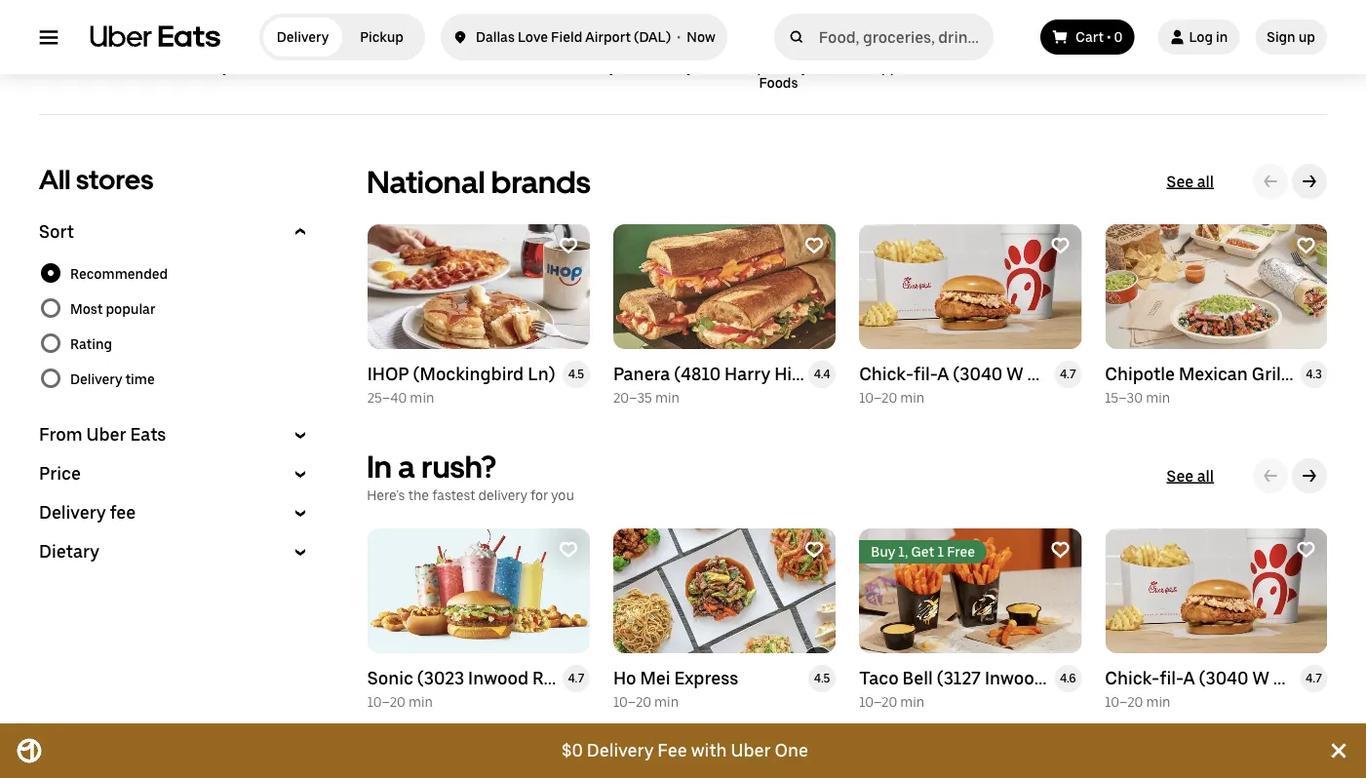 Task type: locate. For each thing, give the bounding box(es) containing it.
see all for previous image related to next image
[[1167, 467, 1214, 485]]

flowers
[[950, 59, 1000, 76]]

flowers link
[[936, 0, 1014, 76]]

grocery link
[[165, 0, 243, 76]]

fastest
[[432, 487, 475, 504]]

previous image left next image
[[1263, 468, 1278, 484]]

dietary button
[[39, 540, 312, 564]]

rating
[[70, 335, 112, 352]]

1 vertical spatial all
[[1197, 467, 1214, 485]]

1 previous image from the top
[[1263, 174, 1278, 189]]

brands
[[491, 163, 591, 200]]

0 vertical spatial previous image
[[1263, 174, 1278, 189]]

1 horizontal spatial •
[[1107, 29, 1111, 45]]

see all link
[[1167, 172, 1214, 191], [1167, 466, 1214, 486]]

from uber eats button
[[39, 423, 312, 447]]

main navigation menu image
[[39, 27, 59, 47]]

delivery for delivery time
[[70, 371, 122, 387]]

all
[[39, 163, 71, 195]]

uber eats home image
[[90, 25, 220, 49]]

1 vertical spatial see
[[1167, 467, 1194, 485]]

see all link for previous image related to next image
[[1167, 466, 1214, 486]]

rush?
[[421, 448, 496, 485]]

delivery for delivery
[[277, 29, 329, 45]]

national
[[367, 163, 485, 200]]

0 vertical spatial see
[[1167, 172, 1194, 191]]

retail link
[[1029, 0, 1107, 76]]

the
[[408, 487, 429, 504]]

specialty
[[749, 59, 808, 76]]

0 vertical spatial see all
[[1167, 172, 1214, 191]]

price
[[39, 463, 81, 484]]

previous image for next icon
[[1263, 174, 1278, 189]]

see
[[1167, 172, 1194, 191], [1167, 467, 1194, 485]]

1 see all from the top
[[1167, 172, 1214, 191]]

delivery inside delivery radio
[[277, 29, 329, 45]]

$0 delivery fee with uber one
[[562, 740, 808, 761], [562, 740, 808, 761]]

$0
[[562, 740, 583, 761], [562, 740, 583, 761]]

1 all from the top
[[1197, 172, 1214, 191]]

delivery time
[[70, 371, 155, 387]]

0 vertical spatial all
[[1197, 172, 1214, 191]]

here's
[[367, 487, 405, 504]]

time
[[125, 371, 155, 387]]

1 vertical spatial see all
[[1167, 467, 1214, 485]]

uber
[[86, 424, 126, 445], [731, 740, 771, 761], [731, 740, 771, 761]]

eats
[[130, 424, 166, 445]]

2 all from the top
[[1197, 467, 1214, 485]]

most popular
[[70, 300, 155, 317]]

field
[[551, 29, 582, 45]]

all
[[1197, 172, 1214, 191], [1197, 467, 1214, 485]]

sign
[[1267, 29, 1296, 45]]

2 previous image from the top
[[1263, 468, 1278, 484]]

• left now
[[677, 29, 681, 45]]

• left 0
[[1107, 29, 1111, 45]]

recommended
[[70, 265, 168, 282]]

•
[[677, 29, 681, 45], [1107, 29, 1111, 45]]

one
[[775, 740, 808, 761], [775, 740, 808, 761]]

pet supplies
[[840, 59, 920, 76]]

fast food link
[[358, 0, 436, 76]]

delivery fee
[[39, 502, 136, 523]]

most
[[70, 300, 103, 317]]

2 see all from the top
[[1167, 467, 1214, 485]]

deals link
[[72, 0, 150, 76]]

2 see from the top
[[1167, 467, 1194, 485]]

1 see from the top
[[1167, 172, 1194, 191]]

option group
[[39, 255, 312, 396]]

0
[[1114, 29, 1123, 45]]

previous image left next icon
[[1263, 174, 1278, 189]]

0 vertical spatial see all link
[[1167, 172, 1214, 191]]

previous image for next image
[[1263, 468, 1278, 484]]

see all for next icon's previous image
[[1167, 172, 1214, 191]]

with
[[691, 740, 727, 761], [691, 740, 727, 761]]

2 see all link from the top
[[1167, 466, 1214, 486]]

add to favorites image
[[558, 236, 578, 255], [1050, 236, 1069, 255], [1296, 236, 1315, 255], [804, 540, 824, 560], [1050, 540, 1069, 560]]

1 see all link from the top
[[1167, 172, 1214, 191]]

dallas
[[476, 29, 515, 45]]

specialty foods link
[[732, 0, 825, 91]]

electronics link
[[1123, 0, 1201, 76]]

add to favorites image
[[804, 236, 824, 255], [558, 540, 578, 560], [1296, 540, 1315, 560]]

now
[[687, 29, 715, 45]]

pharmacy
[[551, 59, 617, 76]]

Pickup radio
[[342, 18, 421, 57]]

delivery
[[277, 29, 329, 45], [70, 371, 122, 387], [39, 502, 106, 523], [587, 740, 654, 761], [587, 740, 654, 761]]

cart
[[1076, 29, 1104, 45]]

0 horizontal spatial •
[[677, 29, 681, 45]]

foods
[[759, 75, 798, 91]]

1 vertical spatial see all link
[[1167, 466, 1214, 486]]

deliver to image
[[452, 25, 468, 49]]

delivery fee button
[[39, 501, 312, 525]]

national brands
[[367, 163, 591, 200]]

log
[[1189, 29, 1213, 45]]

option group containing recommended
[[39, 255, 312, 396]]

delivery inside the delivery fee button
[[39, 502, 106, 523]]

dietary
[[39, 541, 99, 562]]

previous image
[[1263, 174, 1278, 189], [1263, 468, 1278, 484]]

pet
[[840, 59, 862, 76]]

fee
[[657, 740, 687, 761], [657, 740, 687, 761]]

deals
[[93, 59, 128, 76]]

fast food
[[365, 59, 428, 76]]

in
[[1216, 29, 1228, 45]]

2 horizontal spatial add to favorites image
[[1296, 540, 1315, 560]]

food
[[396, 59, 428, 76]]

convenience
[[259, 59, 342, 76]]

$0 delivery fee with uber one link
[[59, 723, 1311, 778], [59, 723, 1311, 778]]

see all
[[1167, 172, 1214, 191], [1167, 467, 1214, 485]]

1 vertical spatial previous image
[[1263, 468, 1278, 484]]

log in link
[[1158, 20, 1240, 55]]

next image
[[1302, 468, 1317, 484]]

delivery inside option group
[[70, 371, 122, 387]]

best overall link
[[1216, 0, 1294, 76]]

next image
[[1302, 174, 1317, 189]]



Task type: vqa. For each thing, say whether or not it's contained in the screenshot.
Deliver now
no



Task type: describe. For each thing, give the bounding box(es) containing it.
best
[[1218, 59, 1247, 76]]

popular
[[106, 300, 155, 317]]

baby
[[662, 59, 694, 76]]

fast
[[365, 59, 393, 76]]

see for next icon's previous image
[[1167, 172, 1194, 191]]

see all link for next icon's previous image
[[1167, 172, 1214, 191]]

Delivery radio
[[263, 18, 342, 57]]

retail
[[1050, 59, 1087, 76]]

sort button
[[39, 220, 312, 244]]

in a rush? here's the fastest delivery for you
[[367, 448, 574, 504]]

overall
[[1250, 59, 1292, 76]]

grocery
[[179, 59, 230, 76]]

supplies
[[865, 59, 920, 76]]

log in
[[1189, 29, 1228, 45]]

1 • from the left
[[677, 29, 681, 45]]

alcohol link
[[451, 0, 529, 76]]

dallas love field airport (dal) • now
[[476, 29, 715, 45]]

airport
[[585, 29, 631, 45]]

up
[[1299, 29, 1315, 45]]

convenience link
[[259, 0, 342, 76]]

for
[[530, 487, 548, 504]]

from
[[39, 424, 82, 445]]

price button
[[39, 462, 312, 486]]

0 horizontal spatial add to favorites image
[[558, 540, 578, 560]]

Food, groceries, drinks, etc text field
[[819, 27, 986, 47]]

pickup
[[360, 29, 404, 45]]

uber inside button
[[86, 424, 126, 445]]

cart • 0
[[1076, 29, 1123, 45]]

1 horizontal spatial add to favorites image
[[804, 236, 824, 255]]

fee
[[110, 502, 136, 523]]

delivery for delivery fee
[[39, 502, 106, 523]]

all for next icon's previous image see all link
[[1197, 172, 1214, 191]]

sort
[[39, 221, 74, 242]]

delivery
[[478, 487, 527, 504]]

(dal)
[[634, 29, 671, 45]]

baby link
[[639, 0, 717, 76]]

from uber eats
[[39, 424, 166, 445]]

in
[[367, 448, 392, 485]]

pet supplies link
[[840, 0, 920, 76]]

best overall
[[1218, 59, 1292, 76]]

all for see all link for previous image related to next image
[[1197, 467, 1214, 485]]

you
[[551, 487, 574, 504]]

sign up link
[[1255, 20, 1327, 55]]

stores
[[76, 163, 154, 195]]

a
[[398, 448, 415, 485]]

alcohol
[[466, 59, 514, 76]]

sign up
[[1267, 29, 1315, 45]]

see for previous image related to next image
[[1167, 467, 1194, 485]]

pharmacy link
[[545, 0, 623, 76]]

electronics
[[1126, 59, 1198, 76]]

all stores
[[39, 163, 154, 195]]

2 • from the left
[[1107, 29, 1111, 45]]

love
[[518, 29, 548, 45]]

specialty foods
[[749, 59, 808, 91]]



